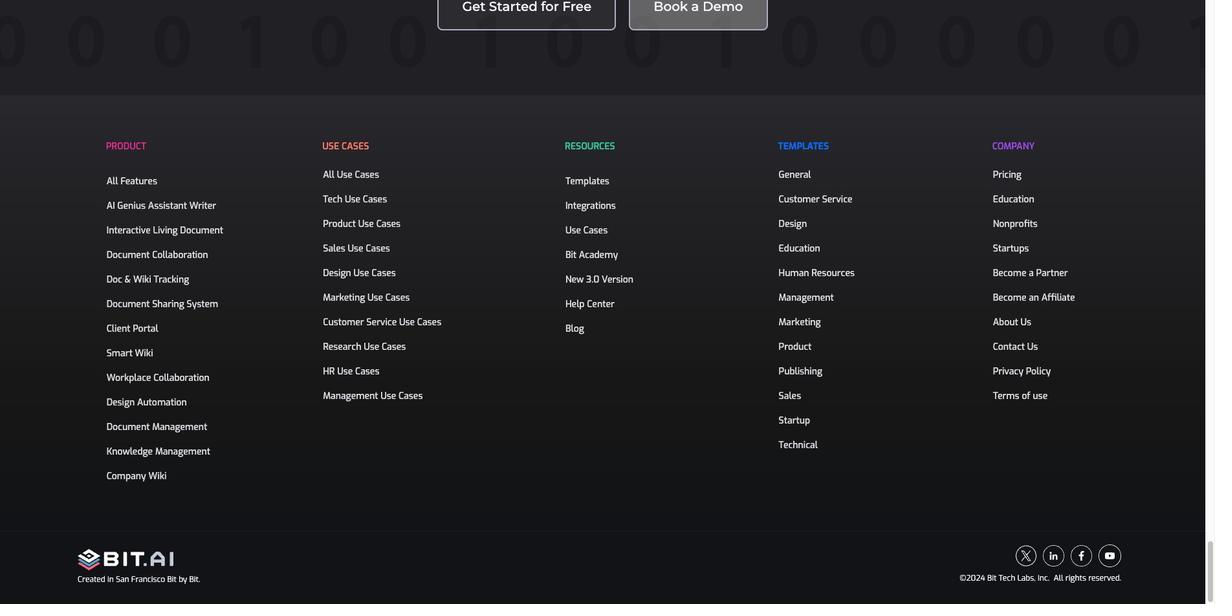 Task type: describe. For each thing, give the bounding box(es) containing it.
client portal link
[[106, 322, 166, 336]]

ai genius assistant writer link
[[106, 199, 223, 213]]

inc.
[[1038, 573, 1050, 584]]

document sharing system link
[[106, 297, 225, 312]]

labs,
[[1018, 573, 1036, 584]]

document collaboration link
[[106, 248, 215, 263]]

wiki for company wiki
[[149, 470, 167, 483]]

education for topmost education link
[[993, 193, 1035, 206]]

bit academy
[[566, 249, 618, 261]]

collaboration for document collaboration
[[152, 249, 208, 261]]

twitter icon image
[[1016, 545, 1037, 567]]

reserved.
[[1089, 573, 1122, 584]]

cases for marketing use cases
[[386, 292, 410, 304]]

blog
[[566, 323, 584, 335]]

new 3.0 version
[[566, 274, 634, 286]]

created
[[78, 575, 105, 585]]

help center
[[566, 298, 615, 310]]

use down marketing use cases link
[[399, 316, 415, 329]]

design use cases link
[[323, 266, 403, 281]]

by
[[179, 575, 187, 585]]

management use cases link
[[323, 389, 430, 404]]

©2024
[[960, 573, 986, 584]]

2 horizontal spatial bit
[[988, 573, 997, 584]]

all features
[[107, 175, 157, 187]]

startups
[[993, 242, 1029, 255]]

company wiki
[[107, 470, 167, 483]]

marketing for marketing
[[779, 316, 821, 329]]

all for all use cases
[[323, 169, 335, 181]]

customer for customer service use cases
[[323, 316, 364, 329]]

rights
[[1066, 573, 1087, 584]]

use for research use cases
[[364, 341, 379, 353]]

0 horizontal spatial bit
[[167, 575, 177, 585]]

use
[[1033, 390, 1048, 402]]

pricing link
[[993, 168, 1029, 182]]

marketing link
[[778, 316, 828, 330]]

smart wiki
[[107, 347, 153, 360]]

genius
[[117, 200, 146, 212]]

list containing product
[[106, 134, 230, 486]]

become for become an affiliate
[[993, 292, 1027, 304]]

client
[[107, 323, 130, 335]]

about us link
[[993, 316, 1039, 330]]

1 horizontal spatial bit
[[566, 249, 577, 261]]

collaboration for workplace collaboration
[[154, 372, 210, 384]]

sales for sales use cases
[[323, 242, 346, 255]]

list containing company
[[993, 134, 1083, 406]]

document down "writer"
[[180, 224, 223, 237]]

sales use cases
[[323, 242, 390, 255]]

resources
[[565, 140, 615, 152]]

use for all use cases
[[337, 169, 353, 181]]

publishing link
[[778, 365, 830, 379]]

nonprofits link
[[993, 217, 1045, 231]]

customer service use cases link
[[323, 316, 449, 330]]

version
[[602, 274, 634, 286]]

1 horizontal spatial tech
[[999, 573, 1016, 584]]

cases for hr use cases
[[355, 365, 380, 378]]

use for tech use cases
[[345, 193, 361, 206]]

privacy policy
[[993, 365, 1051, 378]]

terms of use
[[993, 390, 1048, 402]]

design for design use cases
[[323, 267, 351, 279]]

©2024 bit tech labs, inc.  all rights reserved.
[[960, 573, 1122, 584]]

document for document management
[[107, 421, 150, 433]]

document for document collaboration
[[107, 249, 150, 261]]

contact us
[[993, 341, 1038, 353]]

use for sales use cases
[[348, 242, 364, 255]]

product use cases
[[323, 218, 401, 230]]

use for management use cases
[[381, 390, 396, 402]]

startup
[[779, 415, 811, 427]]

smart wiki link
[[106, 347, 160, 361]]

become an affiliate link
[[993, 291, 1083, 305]]

hr use cases
[[323, 365, 380, 378]]

contact us link
[[993, 340, 1046, 354]]

general link
[[778, 168, 819, 182]]

ai genius assistant writer
[[107, 200, 216, 212]]

doc
[[107, 274, 122, 286]]

templates
[[566, 175, 610, 187]]

living
[[153, 224, 178, 237]]

company
[[993, 140, 1035, 152]]

workplace collaboration link
[[106, 371, 217, 386]]

design link
[[778, 217, 814, 231]]

features
[[120, 175, 157, 187]]

publishing
[[779, 365, 823, 378]]

doc & wiki tracking link
[[106, 273, 196, 287]]

doc & wiki tracking
[[107, 274, 189, 286]]

customer service use cases
[[323, 316, 442, 329]]

us for contact us
[[1028, 341, 1038, 353]]

management use cases
[[323, 390, 423, 402]]

hr use cases link
[[323, 365, 387, 379]]

facebook icon image
[[1071, 545, 1093, 567]]

product
[[106, 140, 146, 152]]

cases for product use cases
[[376, 218, 401, 230]]

of
[[1022, 390, 1031, 402]]

interactive living document
[[107, 224, 223, 237]]

partner
[[1037, 267, 1068, 279]]

tracking
[[154, 274, 189, 286]]

sales for sales
[[779, 390, 801, 402]]

created in san francisco bit by bit.
[[78, 575, 200, 585]]

tech use cases link
[[323, 193, 394, 207]]

bit.
[[189, 575, 200, 585]]

& wiki
[[125, 274, 151, 286]]

about
[[993, 316, 1019, 329]]

bit white logo image
[[78, 550, 173, 571]]

design use cases
[[323, 267, 396, 279]]

resources
[[812, 267, 855, 279]]



Task type: locate. For each thing, give the bounding box(es) containing it.
management down document management link
[[155, 446, 210, 458]]

product down tech use cases on the left top
[[323, 218, 356, 230]]

smart
[[107, 347, 133, 360]]

customer service
[[779, 193, 853, 206]]

document management link
[[106, 420, 214, 435]]

bit left by
[[167, 575, 177, 585]]

0 vertical spatial us
[[1021, 316, 1032, 329]]

management up marketing link
[[779, 292, 834, 304]]

1 horizontal spatial education
[[993, 193, 1035, 206]]

become for become a partner
[[993, 267, 1027, 279]]

interactive
[[107, 224, 151, 237]]

5 list from the left
[[993, 134, 1083, 406]]

all use cases link
[[323, 168, 386, 182]]

us right about
[[1021, 316, 1032, 329]]

1 horizontal spatial service
[[822, 193, 853, 206]]

us right contact
[[1028, 341, 1038, 353]]

product inside product use cases link
[[323, 218, 356, 230]]

1 vertical spatial customer
[[323, 316, 364, 329]]

use down customer service use cases
[[364, 341, 379, 353]]

become left 'an'
[[993, 292, 1027, 304]]

product for product
[[779, 341, 812, 353]]

customer for customer service
[[779, 193, 820, 206]]

1 horizontal spatial marketing
[[779, 316, 821, 329]]

templates link
[[565, 174, 617, 189]]

1 horizontal spatial all
[[323, 169, 335, 181]]

management down hr use cases link
[[323, 390, 378, 402]]

company wiki link
[[106, 470, 174, 484]]

research use cases link
[[323, 340, 413, 354]]

cases for research use cases
[[382, 341, 406, 353]]

use cases
[[323, 140, 369, 152]]

0 horizontal spatial service
[[367, 316, 397, 329]]

document for document sharing system
[[107, 298, 150, 310]]

1 horizontal spatial product
[[779, 341, 812, 353]]

ai
[[107, 200, 115, 212]]

1 vertical spatial marketing
[[779, 316, 821, 329]]

0 horizontal spatial sales
[[323, 242, 346, 255]]

use down hr use cases link
[[381, 390, 396, 402]]

1 vertical spatial collaboration
[[154, 372, 210, 384]]

human resources link
[[778, 266, 862, 281]]

design inside 'link'
[[323, 267, 351, 279]]

list containing use cases
[[323, 134, 449, 406]]

customer down "general" link at the top of page
[[779, 193, 820, 206]]

bit up new
[[566, 249, 577, 261]]

use right hr
[[337, 365, 353, 378]]

1 vertical spatial become
[[993, 292, 1027, 304]]

use for design use cases
[[354, 267, 369, 279]]

0 horizontal spatial education
[[779, 242, 821, 255]]

1 vertical spatial sales
[[779, 390, 801, 402]]

1 vertical spatial tech
[[999, 573, 1016, 584]]

1 vertical spatial education
[[779, 242, 821, 255]]

system
[[187, 298, 218, 310]]

integrations link
[[565, 199, 623, 213]]

document up the client portal
[[107, 298, 150, 310]]

become left a
[[993, 267, 1027, 279]]

education down design link
[[779, 242, 821, 255]]

management down automation
[[152, 421, 207, 433]]

new 3.0 version link
[[565, 273, 641, 287]]

interactive living document link
[[106, 224, 230, 238]]

document
[[180, 224, 223, 237], [107, 249, 150, 261], [107, 298, 150, 310], [107, 421, 150, 433]]

product use cases link
[[323, 217, 408, 231]]

tech use cases
[[323, 193, 387, 206]]

0 horizontal spatial product
[[323, 218, 356, 230]]

design
[[779, 218, 807, 230], [323, 267, 351, 279], [107, 397, 135, 409]]

startups link
[[993, 242, 1036, 256]]

writer
[[190, 200, 216, 212]]

use down the 'tech use cases' link
[[358, 218, 374, 230]]

help center link
[[565, 297, 622, 312]]

design down customer service
[[779, 218, 807, 230]]

become a partner link
[[993, 266, 1076, 281]]

portal
[[133, 323, 158, 335]]

nonprofits
[[993, 218, 1038, 230]]

service for customer service
[[822, 193, 853, 206]]

wiki down knowledge management
[[149, 470, 167, 483]]

document up knowledge
[[107, 421, 150, 433]]

product inside product link
[[779, 341, 812, 353]]

management link
[[778, 291, 841, 305]]

collaboration up automation
[[154, 372, 210, 384]]

0 vertical spatial wiki
[[135, 347, 153, 360]]

cases for all use cases
[[355, 169, 379, 181]]

document collaboration
[[107, 249, 208, 261]]

sales use cases link
[[323, 242, 397, 256]]

1 vertical spatial design
[[323, 267, 351, 279]]

marketing use cases link
[[323, 291, 417, 305]]

design down sales use cases
[[323, 267, 351, 279]]

1 horizontal spatial design
[[323, 267, 351, 279]]

design for design automation
[[107, 397, 135, 409]]

wiki for smart wiki
[[135, 347, 153, 360]]

service
[[822, 193, 853, 206], [367, 316, 397, 329]]

use up design use cases
[[348, 242, 364, 255]]

1 vertical spatial wiki
[[149, 470, 167, 483]]

cases for design use cases
[[372, 267, 396, 279]]

knowledge management link
[[106, 445, 218, 459]]

all
[[323, 169, 335, 181], [107, 175, 118, 187]]

0 horizontal spatial marketing
[[323, 292, 365, 304]]

0 vertical spatial design
[[779, 218, 807, 230]]

use for marketing use cases
[[368, 292, 383, 304]]

0 vertical spatial service
[[822, 193, 853, 206]]

service for customer service use cases
[[367, 316, 397, 329]]

list
[[106, 134, 230, 486], [323, 134, 449, 406], [565, 134, 641, 345], [778, 134, 862, 455], [993, 134, 1083, 406]]

company
[[107, 470, 146, 483]]

management
[[779, 292, 834, 304], [323, 390, 378, 402], [152, 421, 207, 433], [155, 446, 210, 458]]

service inside customer service use cases link
[[367, 316, 397, 329]]

use inside 'link'
[[354, 267, 369, 279]]

cases for sales use cases
[[366, 242, 390, 255]]

document down interactive
[[107, 249, 150, 261]]

become a partner
[[993, 267, 1068, 279]]

use down sales use cases link
[[354, 267, 369, 279]]

become inside become a partner link
[[993, 267, 1027, 279]]

bit academy link
[[565, 248, 625, 263]]

design for design
[[779, 218, 807, 230]]

help
[[566, 298, 585, 310]]

0 vertical spatial customer
[[779, 193, 820, 206]]

marketing for marketing use cases
[[323, 292, 365, 304]]

list containing resources
[[565, 134, 641, 345]]

education link up nonprofits
[[993, 193, 1042, 207]]

1 horizontal spatial education link
[[993, 193, 1042, 207]]

1 horizontal spatial sales
[[779, 390, 801, 402]]

marketing down design use cases
[[323, 292, 365, 304]]

technical
[[779, 439, 818, 452]]

knowledge management
[[107, 446, 210, 458]]

startup link
[[778, 414, 818, 428]]

become an affiliate
[[993, 292, 1075, 304]]

document sharing system
[[107, 298, 218, 310]]

list containing templates
[[778, 134, 862, 455]]

pricing
[[993, 169, 1022, 181]]

wiki inside company wiki link
[[149, 470, 167, 483]]

use down integrations
[[566, 224, 581, 237]]

center
[[587, 298, 615, 310]]

1 list from the left
[[106, 134, 230, 486]]

in
[[107, 575, 114, 585]]

design automation link
[[106, 396, 194, 410]]

0 horizontal spatial education link
[[778, 242, 828, 256]]

tech down all use cases at the left
[[323, 193, 343, 206]]

0 vertical spatial become
[[993, 267, 1027, 279]]

cases inside 'link'
[[372, 267, 396, 279]]

use for hr use cases
[[337, 365, 353, 378]]

knowledge
[[107, 446, 153, 458]]

0 vertical spatial marketing
[[323, 292, 365, 304]]

product up publishing
[[779, 341, 812, 353]]

collaboration up tracking
[[152, 249, 208, 261]]

0 vertical spatial product
[[323, 218, 356, 230]]

product for product use cases
[[323, 218, 356, 230]]

sales up design use cases
[[323, 242, 346, 255]]

design down "workplace"
[[107, 397, 135, 409]]

3.0
[[586, 274, 600, 286]]

privacy
[[993, 365, 1024, 378]]

new
[[566, 274, 584, 286]]

terms
[[993, 390, 1020, 402]]

3 list from the left
[[565, 134, 641, 345]]

about us
[[993, 316, 1032, 329]]

product link
[[778, 340, 819, 354]]

0 vertical spatial tech
[[323, 193, 343, 206]]

us for about us
[[1021, 316, 1032, 329]]

tech
[[323, 193, 343, 206], [999, 573, 1016, 584]]

terms of use link
[[993, 389, 1055, 404]]

design automation
[[107, 397, 187, 409]]

research
[[323, 341, 361, 353]]

cases for management use cases
[[399, 390, 423, 402]]

all for all features
[[107, 175, 118, 187]]

use for product use cases
[[358, 218, 374, 230]]

tech left labs,
[[999, 573, 1016, 584]]

customer service link
[[778, 193, 860, 207]]

1 vertical spatial education link
[[778, 242, 828, 256]]

all down use cases
[[323, 169, 335, 181]]

4 list from the left
[[778, 134, 862, 455]]

linkedin icon image
[[1043, 545, 1065, 567]]

marketing up product link
[[779, 316, 821, 329]]

an
[[1029, 292, 1040, 304]]

use down all use cases link
[[345, 193, 361, 206]]

customer up research
[[323, 316, 364, 329]]

education for bottommost education link
[[779, 242, 821, 255]]

0 horizontal spatial all
[[107, 175, 118, 187]]

sales up the startup
[[779, 390, 801, 402]]

2 list from the left
[[323, 134, 449, 406]]

0 horizontal spatial tech
[[323, 193, 343, 206]]

0 vertical spatial collaboration
[[152, 249, 208, 261]]

cases for tech use cases
[[363, 193, 387, 206]]

0 vertical spatial education
[[993, 193, 1035, 206]]

1 vertical spatial product
[[779, 341, 812, 353]]

education link down design link
[[778, 242, 828, 256]]

1 become from the top
[[993, 267, 1027, 279]]

technical link
[[778, 439, 825, 453]]

wiki inside smart wiki link
[[135, 347, 153, 360]]

0 vertical spatial education link
[[993, 193, 1042, 207]]

2 vertical spatial design
[[107, 397, 135, 409]]

a
[[1029, 267, 1034, 279]]

education down pricing link
[[993, 193, 1035, 206]]

privacy policy link
[[993, 365, 1058, 379]]

customer
[[779, 193, 820, 206], [323, 316, 364, 329]]

workplace
[[107, 372, 151, 384]]

bit
[[566, 249, 577, 261], [988, 573, 997, 584], [167, 575, 177, 585]]

hr
[[323, 365, 335, 378]]

wiki right smart
[[135, 347, 153, 360]]

sharing
[[152, 298, 184, 310]]

marketing use cases
[[323, 292, 410, 304]]

automation
[[137, 397, 187, 409]]

2 become from the top
[[993, 292, 1027, 304]]

use up tech use cases on the left top
[[337, 169, 353, 181]]

1 horizontal spatial customer
[[779, 193, 820, 206]]

become inside become an affiliate link
[[993, 292, 1027, 304]]

all up ai on the left top of page
[[107, 175, 118, 187]]

contact
[[993, 341, 1025, 353]]

2 horizontal spatial design
[[779, 218, 807, 230]]

1 vertical spatial service
[[367, 316, 397, 329]]

youtube icon image
[[1099, 545, 1122, 567]]

1 vertical spatial us
[[1028, 341, 1038, 353]]

become
[[993, 267, 1027, 279], [993, 292, 1027, 304]]

use up customer service use cases
[[368, 292, 383, 304]]

0 vertical spatial sales
[[323, 242, 346, 255]]

human resources
[[779, 267, 855, 279]]

workplace collaboration
[[107, 372, 210, 384]]

service inside customer service link
[[822, 193, 853, 206]]

bit right ©2024
[[988, 573, 997, 584]]

san
[[116, 575, 129, 585]]

0 horizontal spatial customer
[[323, 316, 364, 329]]

0 horizontal spatial design
[[107, 397, 135, 409]]



Task type: vqa. For each thing, say whether or not it's contained in the screenshot.
Music
no



